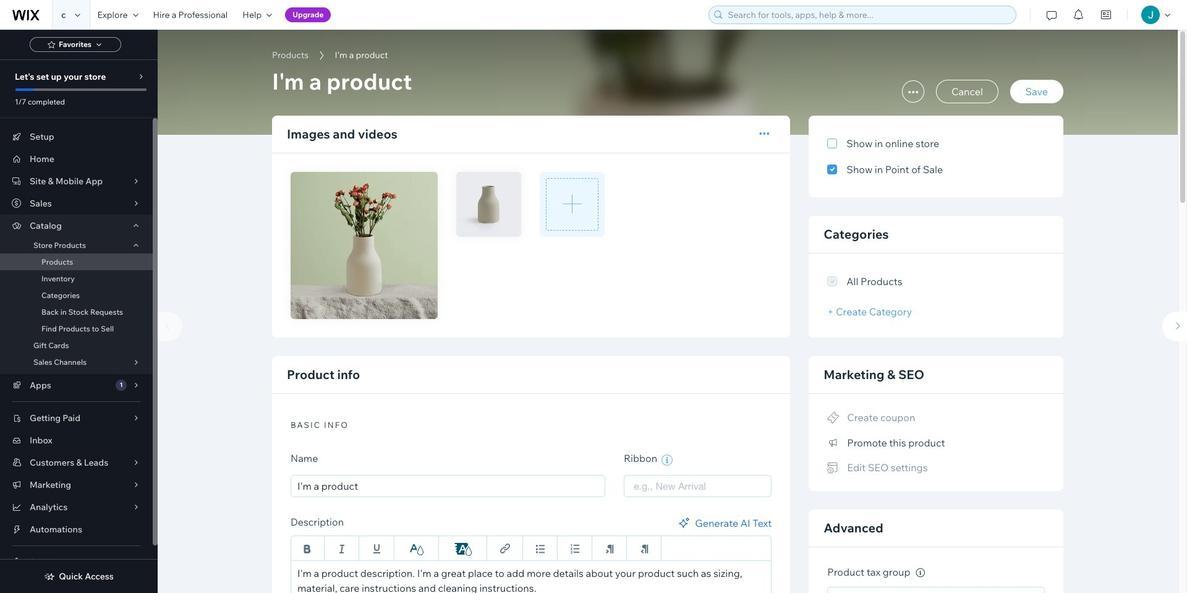 Task type: describe. For each thing, give the bounding box(es) containing it.
Search for tools, apps, help & more... field
[[724, 6, 1012, 24]]

Add a product name text field
[[291, 475, 605, 497]]

Select box search field
[[634, 475, 762, 496]]

false text field
[[291, 560, 772, 593]]

promote image
[[828, 438, 840, 449]]

seo settings image
[[828, 463, 840, 474]]



Task type: locate. For each thing, give the bounding box(es) containing it.
form
[[152, 30, 1187, 593]]

promote coupon image
[[828, 412, 840, 424]]

info tooltip image
[[916, 568, 925, 578]]

sidebar element
[[0, 30, 158, 593]]



Task type: vqa. For each thing, say whether or not it's contained in the screenshot.
Add A Product Name text box
yes



